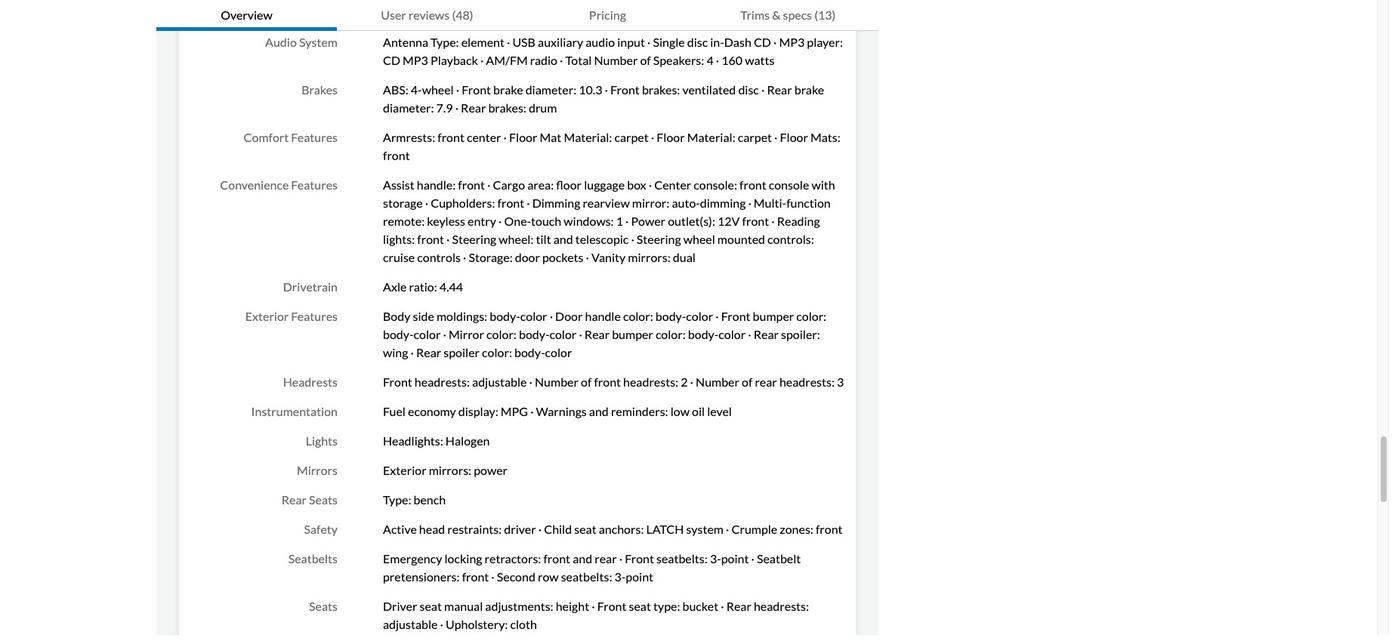 Task type: describe. For each thing, give the bounding box(es) containing it.
oil
[[692, 404, 705, 419]]

airbags down the airbag
[[549, 5, 587, 20]]

active
[[383, 522, 417, 537]]

halogen
[[446, 434, 490, 448]]

number inside antenna type: element · usb auxiliary audio input · single disc in-dash cd · mp3 player: cd mp3 playback · am/fm radio · total number of speakers: 4 · 160 watts
[[594, 53, 638, 67]]

0 horizontal spatial 3-
[[615, 570, 626, 584]]

mirror:
[[632, 196, 670, 210]]

trims
[[741, 8, 770, 22]]

playback
[[431, 53, 478, 67]]

0 vertical spatial bumper
[[753, 309, 794, 323]]

am/fm
[[486, 53, 528, 67]]

color: right spoiler
[[482, 345, 512, 360]]

floor
[[556, 178, 582, 192]]

auxiliary
[[538, 35, 584, 49]]

level
[[707, 404, 732, 419]]

airbag
[[543, 0, 576, 2]]

2 horizontal spatial seat
[[629, 599, 651, 614]]

console:
[[694, 178, 738, 192]]

0 horizontal spatial bumper
[[612, 327, 654, 342]]

body side moldings: body-color · door handle color: body-color · front bumper color: body-color · mirror color: body-color · rear bumper color: body-color · rear spoiler: wing · rear spoiler color: body-color
[[383, 309, 827, 360]]

1 vertical spatial type:
[[383, 493, 411, 507]]

driver
[[504, 522, 536, 537]]

touch
[[531, 214, 562, 228]]

handle:
[[417, 178, 456, 192]]

warnings
[[536, 404, 587, 419]]

rear right the 7.9
[[461, 101, 486, 115]]

reading
[[777, 214, 820, 228]]

exterior features
[[245, 309, 338, 323]]

dual front airbags · passenger airbag deactivation: occupant sensing deactivation · front side airbags · front side curtain airbags
[[383, 0, 845, 20]]

1 vertical spatial seatbelts:
[[561, 570, 612, 584]]

1 brake from the left
[[494, 82, 523, 97]]

telescopic
[[576, 232, 629, 246]]

drivetrain
[[283, 280, 338, 294]]

user reviews (48)
[[381, 8, 473, 22]]

system
[[686, 522, 724, 537]]

crumple
[[732, 522, 778, 537]]

trims & specs (13) tab
[[698, 0, 879, 31]]

multi-
[[754, 196, 787, 210]]

front up mounted
[[743, 214, 769, 228]]

0 vertical spatial cd
[[754, 35, 771, 49]]

mats:
[[811, 130, 841, 144]]

2 carpet from the left
[[738, 130, 772, 144]]

total
[[566, 53, 592, 67]]

storage
[[383, 196, 423, 210]]

headrests: up reminders: at the bottom left of page
[[624, 375, 679, 389]]

front up cupholders:
[[458, 178, 485, 192]]

convenience features
[[220, 178, 338, 192]]

2 horizontal spatial of
[[742, 375, 753, 389]]

wing
[[383, 345, 408, 360]]

rear down handle in the left of the page
[[585, 327, 610, 342]]

0 horizontal spatial brakes:
[[488, 101, 527, 115]]

overview
[[221, 8, 273, 22]]

reminders:
[[611, 404, 669, 419]]

dimming
[[533, 196, 581, 210]]

user reviews (48) tab
[[337, 0, 518, 31]]

rearview
[[583, 196, 630, 210]]

ventilated
[[683, 82, 736, 97]]

drum
[[529, 101, 557, 115]]

axle
[[383, 280, 407, 294]]

usb
[[513, 35, 536, 49]]

exterior mirrors: power
[[383, 463, 508, 478]]

low
[[671, 404, 690, 419]]

cupholders:
[[431, 196, 495, 210]]

and inside 'assist handle: front · cargo area: floor luggage box · center console: front console with storage · cupholders: front · dimming rearview mirror: auto-dimming · multi-function remote: keyless entry · one-touch windows: 1 · power outlet(s): 12v front · reading lights: front · steering wheel: tilt and telescopic · steering wheel mounted controls: cruise controls · storage: door pockets · vanity mirrors: dual'
[[554, 232, 573, 246]]

zones:
[[780, 522, 814, 537]]

fuel economy display: mpg · warnings and reminders: low oil level
[[383, 404, 732, 419]]

emergency locking retractors: front and rear · front seatbelts: 3-point · seatbelt pretensioners: front · second row seatbelts: 3-point
[[383, 552, 801, 584]]

features for comfort features
[[291, 130, 338, 144]]

cargo
[[493, 178, 525, 192]]

front inside driver seat manual adjustments: height · front seat type: bucket · rear headrests: adjustable · upholstery: cloth
[[597, 599, 627, 614]]

rear seats
[[282, 493, 338, 507]]

economy
[[408, 404, 456, 419]]

rear left spoiler
[[416, 345, 441, 360]]

airbags right user
[[407, 5, 445, 20]]

12v
[[718, 214, 740, 228]]

2
[[681, 375, 688, 389]]

1 horizontal spatial seat
[[575, 522, 597, 537]]

front down locking
[[462, 570, 489, 584]]

headlights:
[[383, 434, 443, 448]]

tab list containing overview
[[156, 0, 879, 31]]

4.44
[[440, 280, 463, 294]]

mirror
[[449, 327, 484, 342]]

power
[[474, 463, 508, 478]]

locking
[[445, 552, 483, 566]]

trims & specs (13)
[[741, 8, 836, 22]]

mat
[[540, 130, 562, 144]]

0 horizontal spatial number
[[535, 375, 579, 389]]

antenna
[[383, 35, 429, 49]]

front up reminders: at the bottom left of page
[[594, 375, 621, 389]]

&
[[772, 8, 781, 22]]

front up the controls
[[417, 232, 444, 246]]

one-
[[504, 214, 531, 228]]

emergency
[[383, 552, 442, 566]]

convenience
[[220, 178, 289, 192]]

audio system
[[265, 35, 338, 49]]

headlights: halogen
[[383, 434, 490, 448]]

disc inside antenna type: element · usb auxiliary audio input · single disc in-dash cd · mp3 player: cd mp3 playback · am/fm radio · total number of speakers: 4 · 160 watts
[[687, 35, 708, 49]]

1 horizontal spatial diameter:
[[526, 82, 577, 97]]

seatbelts
[[288, 552, 338, 566]]

audio
[[586, 35, 615, 49]]

2 material: from the left
[[687, 130, 736, 144]]

1 material: from the left
[[564, 130, 612, 144]]

1 vertical spatial and
[[589, 404, 609, 419]]

and inside emergency locking retractors: front and rear · front seatbelts: 3-point · seatbelt pretensioners: front · second row seatbelts: 3-point
[[573, 552, 593, 566]]

with
[[812, 178, 836, 192]]

headrests: inside driver seat manual adjustments: height · front seat type: bucket · rear headrests: adjustable · upholstery: cloth
[[754, 599, 809, 614]]

1
[[616, 214, 623, 228]]

rear left spoiler:
[[754, 327, 779, 342]]

radio
[[530, 53, 558, 67]]

front headrests: adjustable · number of front headrests: 2 · number of rear headrests: 3
[[383, 375, 844, 389]]

adjustments:
[[485, 599, 554, 614]]

instrumentation
[[251, 404, 338, 419]]

restraints:
[[448, 522, 502, 537]]

wheel inside 'assist handle: front · cargo area: floor luggage box · center console: front console with storage · cupholders: front · dimming rearview mirror: auto-dimming · multi-function remote: keyless entry · one-touch windows: 1 · power outlet(s): 12v front · reading lights: front · steering wheel: tilt and telescopic · steering wheel mounted controls: cruise controls · storage: door pockets · vanity mirrors: dual'
[[684, 232, 715, 246]]

side inside the body side moldings: body-color · door handle color: body-color · front bumper color: body-color · mirror color: body-color · rear bumper color: body-color · rear spoiler: wing · rear spoiler color: body-color
[[413, 309, 434, 323]]

single
[[653, 35, 685, 49]]

cruise
[[383, 250, 415, 264]]

input
[[618, 35, 645, 49]]

of inside antenna type: element · usb auxiliary audio input · single disc in-dash cd · mp3 player: cd mp3 playback · am/fm radio · total number of speakers: 4 · 160 watts
[[640, 53, 651, 67]]

outlet(s):
[[668, 214, 716, 228]]

type: inside antenna type: element · usb auxiliary audio input · single disc in-dash cd · mp3 player: cd mp3 playback · am/fm radio · total number of speakers: 4 · 160 watts
[[431, 35, 459, 49]]

seatbelt
[[757, 552, 801, 566]]



Task type: vqa. For each thing, say whether or not it's contained in the screenshot.
the 'shopper'
no



Task type: locate. For each thing, give the bounding box(es) containing it.
0 vertical spatial brakes:
[[642, 82, 680, 97]]

0 horizontal spatial adjustable
[[383, 617, 438, 632]]

headrests: down seatbelt
[[754, 599, 809, 614]]

speakers:
[[654, 53, 705, 67]]

cd up watts
[[754, 35, 771, 49]]

0 vertical spatial seatbelts:
[[657, 552, 708, 566]]

7.9
[[436, 101, 453, 115]]

adjustable inside driver seat manual adjustments: height · front seat type: bucket · rear headrests: adjustable · upholstery: cloth
[[383, 617, 438, 632]]

seatbelts: down latch
[[657, 552, 708, 566]]

pricing
[[589, 8, 626, 22]]

0 vertical spatial wheel
[[422, 82, 454, 97]]

1 steering from the left
[[452, 232, 497, 246]]

luggage
[[584, 178, 625, 192]]

headrests: up economy
[[415, 375, 470, 389]]

system
[[299, 35, 338, 49]]

1 horizontal spatial 3-
[[710, 552, 721, 566]]

features
[[291, 130, 338, 144], [291, 178, 338, 192], [291, 309, 338, 323]]

1 vertical spatial brakes:
[[488, 101, 527, 115]]

mirrors: left dual
[[628, 250, 671, 264]]

front down cargo
[[498, 196, 525, 210]]

cd down antenna at the left top of page
[[383, 53, 401, 67]]

0 vertical spatial mirrors:
[[628, 250, 671, 264]]

rear down active head restraints: driver · child seat anchors: latch system · crumple zones: front
[[595, 552, 617, 566]]

0 vertical spatial rear
[[755, 375, 777, 389]]

features down comfort features
[[291, 178, 338, 192]]

2 vertical spatial and
[[573, 552, 593, 566]]

1 horizontal spatial floor
[[657, 130, 685, 144]]

seat right driver
[[420, 599, 442, 614]]

160
[[722, 53, 743, 67]]

1 vertical spatial mp3
[[403, 53, 428, 67]]

spoiler
[[444, 345, 480, 360]]

keyless
[[427, 214, 465, 228]]

floor left mat at the left of the page
[[509, 130, 538, 144]]

exterior for exterior features
[[245, 309, 289, 323]]

type: up active
[[383, 493, 411, 507]]

0 horizontal spatial floor
[[509, 130, 538, 144]]

ratio:
[[409, 280, 437, 294]]

1 vertical spatial wheel
[[684, 232, 715, 246]]

front up row
[[544, 552, 571, 566]]

1 horizontal spatial disc
[[739, 82, 759, 97]]

1 horizontal spatial carpet
[[738, 130, 772, 144]]

2 horizontal spatial side
[[485, 5, 506, 20]]

carpet up console
[[738, 130, 772, 144]]

row
[[538, 570, 559, 584]]

0 vertical spatial adjustable
[[472, 375, 527, 389]]

2 brake from the left
[[795, 82, 825, 97]]

10.3
[[579, 82, 603, 97]]

0 vertical spatial features
[[291, 130, 338, 144]]

color: right handle in the left of the page
[[623, 309, 653, 323]]

1 horizontal spatial adjustable
[[472, 375, 527, 389]]

audio
[[265, 35, 297, 49]]

diameter: down 4-
[[383, 101, 434, 115]]

occupant
[[649, 0, 698, 2]]

point up type:
[[626, 570, 654, 584]]

carpet down 'abs: 4-wheel · front brake diameter: 10.3 · front brakes: ventilated disc · rear brake diameter: 7.9 · rear brakes: drum' on the top of the page
[[615, 130, 649, 144]]

mirrors: inside 'assist handle: front · cargo area: floor luggage box · center console: front console with storage · cupholders: front · dimming rearview mirror: auto-dimming · multi-function remote: keyless entry · one-touch windows: 1 · power outlet(s): 12v front · reading lights: front · steering wheel: tilt and telescopic · steering wheel mounted controls: cruise controls · storage: door pockets · vanity mirrors: dual'
[[628, 250, 671, 264]]

material: right mat at the left of the page
[[564, 130, 612, 144]]

wheel down outlet(s):
[[684, 232, 715, 246]]

1 carpet from the left
[[615, 130, 649, 144]]

0 horizontal spatial steering
[[452, 232, 497, 246]]

2 vertical spatial features
[[291, 309, 338, 323]]

color
[[520, 309, 548, 323], [686, 309, 714, 323], [414, 327, 441, 342], [550, 327, 577, 342], [719, 327, 746, 342], [545, 345, 572, 360]]

brake down player:
[[795, 82, 825, 97]]

spoiler:
[[781, 327, 821, 342]]

1 horizontal spatial cd
[[754, 35, 771, 49]]

number down input
[[594, 53, 638, 67]]

color: right the mirror
[[487, 327, 517, 342]]

3
[[837, 375, 844, 389]]

front inside the body side moldings: body-color · door handle color: body-color · front bumper color: body-color · mirror color: body-color · rear bumper color: body-color · rear spoiler: wing · rear spoiler color: body-color
[[721, 309, 751, 323]]

3 features from the top
[[291, 309, 338, 323]]

2 horizontal spatial floor
[[780, 130, 809, 144]]

0 horizontal spatial point
[[626, 570, 654, 584]]

seats down 'seatbelts'
[[309, 599, 338, 614]]

0 horizontal spatial carpet
[[615, 130, 649, 144]]

abs: 4-wheel · front brake diameter: 10.3 · front brakes: ventilated disc · rear brake diameter: 7.9 · rear brakes: drum
[[383, 82, 825, 115]]

windows:
[[564, 214, 614, 228]]

features for exterior features
[[291, 309, 338, 323]]

front up user reviews (48)
[[411, 0, 437, 2]]

body
[[383, 309, 411, 323]]

floor
[[509, 130, 538, 144], [657, 130, 685, 144], [780, 130, 809, 144]]

mp3 down antenna at the left top of page
[[403, 53, 428, 67]]

1 floor from the left
[[509, 130, 538, 144]]

box
[[627, 178, 647, 192]]

brake
[[494, 82, 523, 97], [795, 82, 825, 97]]

rear down mirrors
[[282, 493, 307, 507]]

color: up spoiler:
[[797, 309, 827, 323]]

armrests:
[[383, 130, 435, 144]]

door
[[515, 250, 540, 264]]

0 vertical spatial point
[[721, 552, 749, 566]]

type: up playback
[[431, 35, 459, 49]]

floor up center
[[657, 130, 685, 144]]

rear
[[767, 82, 792, 97], [461, 101, 486, 115], [585, 327, 610, 342], [754, 327, 779, 342], [416, 345, 441, 360], [282, 493, 307, 507], [727, 599, 752, 614]]

2 steering from the left
[[637, 232, 681, 246]]

0 horizontal spatial disc
[[687, 35, 708, 49]]

of
[[640, 53, 651, 67], [581, 375, 592, 389], [742, 375, 753, 389]]

1 horizontal spatial number
[[594, 53, 638, 67]]

and down active head restraints: driver · child seat anchors: latch system · crumple zones: front
[[573, 552, 593, 566]]

antenna type: element · usb auxiliary audio input · single disc in-dash cd · mp3 player: cd mp3 playback · am/fm radio · total number of speakers: 4 · 160 watts
[[383, 35, 843, 67]]

1 horizontal spatial bumper
[[753, 309, 794, 323]]

controls
[[417, 250, 461, 264]]

exterior down headlights:
[[383, 463, 427, 478]]

0 horizontal spatial wheel
[[422, 82, 454, 97]]

1 vertical spatial point
[[626, 570, 654, 584]]

front right zones:
[[816, 522, 843, 537]]

0 vertical spatial seats
[[309, 493, 338, 507]]

0 horizontal spatial diameter:
[[383, 101, 434, 115]]

side down dual at the left of the page
[[383, 5, 405, 20]]

airbags up (48)
[[440, 0, 478, 2]]

brake down am/fm
[[494, 82, 523, 97]]

number up the fuel economy display: mpg · warnings and reminders: low oil level
[[535, 375, 579, 389]]

mp3 down trims & specs (13) tab
[[779, 35, 805, 49]]

1 horizontal spatial of
[[640, 53, 651, 67]]

dash
[[725, 35, 752, 49]]

1 vertical spatial 3-
[[615, 570, 626, 584]]

of up warnings
[[581, 375, 592, 389]]

fuel
[[383, 404, 406, 419]]

1 horizontal spatial material:
[[687, 130, 736, 144]]

0 horizontal spatial mp3
[[403, 53, 428, 67]]

of down input
[[640, 53, 651, 67]]

number up level
[[696, 375, 740, 389]]

exterior for exterior mirrors: power
[[383, 463, 427, 478]]

steering
[[452, 232, 497, 246], [637, 232, 681, 246]]

4
[[707, 53, 714, 67]]

floor left mats:
[[780, 130, 809, 144]]

0 vertical spatial 3-
[[710, 552, 721, 566]]

side down "passenger"
[[485, 5, 506, 20]]

0 vertical spatial and
[[554, 232, 573, 246]]

0 horizontal spatial mirrors:
[[429, 463, 472, 478]]

steering down power on the top left
[[637, 232, 681, 246]]

0 vertical spatial exterior
[[245, 309, 289, 323]]

front
[[816, 0, 845, 2], [453, 5, 483, 20], [462, 82, 491, 97], [611, 82, 640, 97], [721, 309, 751, 323], [383, 375, 412, 389], [625, 552, 654, 566], [597, 599, 627, 614]]

brakes: down speakers:
[[642, 82, 680, 97]]

1 horizontal spatial brake
[[795, 82, 825, 97]]

diameter: up drum
[[526, 82, 577, 97]]

0 horizontal spatial rear
[[595, 552, 617, 566]]

1 vertical spatial disc
[[739, 82, 759, 97]]

upholstery:
[[446, 617, 508, 632]]

child
[[544, 522, 572, 537]]

airbags
[[440, 0, 478, 2], [407, 5, 445, 20], [549, 5, 587, 20]]

0 horizontal spatial type:
[[383, 493, 411, 507]]

in-
[[711, 35, 725, 49]]

bumper down handle in the left of the page
[[612, 327, 654, 342]]

2 horizontal spatial number
[[696, 375, 740, 389]]

seat right child
[[575, 522, 597, 537]]

tab list
[[156, 0, 879, 31]]

1 horizontal spatial side
[[413, 309, 434, 323]]

brakes: left drum
[[488, 101, 527, 115]]

of right 2
[[742, 375, 753, 389]]

handle
[[585, 309, 621, 323]]

front inside dual front airbags · passenger airbag deactivation: occupant sensing deactivation · front side airbags · front side curtain airbags
[[411, 0, 437, 2]]

carpet
[[615, 130, 649, 144], [738, 130, 772, 144]]

and up pockets at the top
[[554, 232, 573, 246]]

3- up driver seat manual adjustments: height · front seat type: bucket · rear headrests: adjustable · upholstery: cloth
[[615, 570, 626, 584]]

2 seats from the top
[[309, 599, 338, 614]]

head
[[419, 522, 445, 537]]

1 vertical spatial exterior
[[383, 463, 427, 478]]

assist handle: front · cargo area: floor luggage box · center console: front console with storage · cupholders: front · dimming rearview mirror: auto-dimming · multi-function remote: keyless entry · one-touch windows: 1 · power outlet(s): 12v front · reading lights: front · steering wheel: tilt and telescopic · steering wheel mounted controls: cruise controls · storage: door pockets · vanity mirrors: dual
[[383, 178, 836, 264]]

1 vertical spatial adjustable
[[383, 617, 438, 632]]

features down brakes at the top of the page
[[291, 130, 338, 144]]

1 horizontal spatial steering
[[637, 232, 681, 246]]

front
[[411, 0, 437, 2], [438, 130, 465, 144], [383, 148, 410, 162], [458, 178, 485, 192], [740, 178, 767, 192], [498, 196, 525, 210], [743, 214, 769, 228], [417, 232, 444, 246], [594, 375, 621, 389], [816, 522, 843, 537], [544, 552, 571, 566], [462, 570, 489, 584]]

seatbelts: up height
[[561, 570, 612, 584]]

2 features from the top
[[291, 178, 338, 192]]

front down armrests:
[[383, 148, 410, 162]]

disc left in-
[[687, 35, 708, 49]]

front up multi-
[[740, 178, 767, 192]]

3- down system
[[710, 552, 721, 566]]

moldings:
[[437, 309, 488, 323]]

point down crumple
[[721, 552, 749, 566]]

2 floor from the left
[[657, 130, 685, 144]]

type: bench
[[383, 493, 446, 507]]

adjustable down driver
[[383, 617, 438, 632]]

(48)
[[452, 8, 473, 22]]

assist
[[383, 178, 415, 192]]

remote:
[[383, 214, 425, 228]]

rear right 'bucket'
[[727, 599, 752, 614]]

mirrors: down the headlights: halogen
[[429, 463, 472, 478]]

console
[[769, 178, 810, 192]]

cd
[[754, 35, 771, 49], [383, 53, 401, 67]]

axle ratio: 4.44
[[383, 280, 463, 294]]

material:
[[564, 130, 612, 144], [687, 130, 736, 144]]

bumper up spoiler:
[[753, 309, 794, 323]]

1 vertical spatial seats
[[309, 599, 338, 614]]

0 horizontal spatial seat
[[420, 599, 442, 614]]

0 vertical spatial type:
[[431, 35, 459, 49]]

0 horizontal spatial material:
[[564, 130, 612, 144]]

color: up 2
[[656, 327, 686, 342]]

steering down entry
[[452, 232, 497, 246]]

1 vertical spatial features
[[291, 178, 338, 192]]

height
[[556, 599, 590, 614]]

1 horizontal spatial mp3
[[779, 35, 805, 49]]

and down front headrests: adjustable · number of front headrests: 2 · number of rear headrests: 3
[[589, 404, 609, 419]]

1 seats from the top
[[309, 493, 338, 507]]

brakes:
[[642, 82, 680, 97], [488, 101, 527, 115]]

disc inside 'abs: 4-wheel · front brake diameter: 10.3 · front brakes: ventilated disc · rear brake diameter: 7.9 · rear brakes: drum'
[[739, 82, 759, 97]]

door
[[556, 309, 583, 323]]

1 features from the top
[[291, 130, 338, 144]]

seat left type:
[[629, 599, 651, 614]]

rear left 3
[[755, 375, 777, 389]]

overview tab
[[156, 0, 337, 31]]

1 horizontal spatial type:
[[431, 35, 459, 49]]

features for convenience features
[[291, 178, 338, 192]]

driver
[[383, 599, 417, 614]]

disc down watts
[[739, 82, 759, 97]]

mp3
[[779, 35, 805, 49], [403, 53, 428, 67]]

seats up the safety
[[309, 493, 338, 507]]

(13)
[[815, 8, 836, 22]]

1 horizontal spatial seatbelts:
[[657, 552, 708, 566]]

1 horizontal spatial mirrors:
[[628, 250, 671, 264]]

features down drivetrain
[[291, 309, 338, 323]]

point
[[721, 552, 749, 566], [626, 570, 654, 584]]

1 vertical spatial cd
[[383, 53, 401, 67]]

pricing tab
[[518, 0, 698, 31]]

0 vertical spatial diameter:
[[526, 82, 577, 97]]

0 horizontal spatial exterior
[[245, 309, 289, 323]]

exterior down drivetrain
[[245, 309, 289, 323]]

front down the 7.9
[[438, 130, 465, 144]]

wheel inside 'abs: 4-wheel · front brake diameter: 10.3 · front brakes: ventilated disc · rear brake diameter: 7.9 · rear brakes: drum'
[[422, 82, 454, 97]]

1 horizontal spatial rear
[[755, 375, 777, 389]]

manual
[[444, 599, 483, 614]]

wheel up the 7.9
[[422, 82, 454, 97]]

3 floor from the left
[[780, 130, 809, 144]]

headrests: left 3
[[780, 375, 835, 389]]

seat
[[575, 522, 597, 537], [420, 599, 442, 614], [629, 599, 651, 614]]

1 vertical spatial rear
[[595, 552, 617, 566]]

element
[[461, 35, 505, 49]]

side
[[383, 5, 405, 20], [485, 5, 506, 20], [413, 309, 434, 323]]

rear inside emergency locking retractors: front and rear · front seatbelts: 3-point · seatbelt pretensioners: front · second row seatbelts: 3-point
[[595, 552, 617, 566]]

0 vertical spatial disc
[[687, 35, 708, 49]]

0 vertical spatial mp3
[[779, 35, 805, 49]]

comfort features
[[244, 130, 338, 144]]

retractors:
[[485, 552, 541, 566]]

0 horizontal spatial cd
[[383, 53, 401, 67]]

user
[[381, 8, 406, 22]]

1 horizontal spatial exterior
[[383, 463, 427, 478]]

material: down ventilated
[[687, 130, 736, 144]]

0 horizontal spatial seatbelts:
[[561, 570, 612, 584]]

rear inside driver seat manual adjustments: height · front seat type: bucket · rear headrests: adjustable · upholstery: cloth
[[727, 599, 752, 614]]

0 horizontal spatial side
[[383, 5, 405, 20]]

1 vertical spatial diameter:
[[383, 101, 434, 115]]

0 horizontal spatial of
[[581, 375, 592, 389]]

0 horizontal spatial brake
[[494, 82, 523, 97]]

exterior
[[245, 309, 289, 323], [383, 463, 427, 478]]

passenger
[[486, 0, 540, 2]]

rear down watts
[[767, 82, 792, 97]]

tilt
[[536, 232, 551, 246]]

pretensioners:
[[383, 570, 460, 584]]

adjustable up mpg at the left
[[472, 375, 527, 389]]

deactivation
[[742, 0, 808, 2]]

1 horizontal spatial wheel
[[684, 232, 715, 246]]

side right body on the left of page
[[413, 309, 434, 323]]

wheel
[[422, 82, 454, 97], [684, 232, 715, 246]]

storage:
[[469, 250, 513, 264]]

1 horizontal spatial brakes:
[[642, 82, 680, 97]]

1 vertical spatial mirrors:
[[429, 463, 472, 478]]

1 vertical spatial bumper
[[612, 327, 654, 342]]

reviews
[[409, 8, 450, 22]]

1 horizontal spatial point
[[721, 552, 749, 566]]

front inside emergency locking retractors: front and rear · front seatbelts: 3-point · seatbelt pretensioners: front · second row seatbelts: 3-point
[[625, 552, 654, 566]]

armrests: front center · floor mat material: carpet · floor material: carpet · floor mats: front
[[383, 130, 841, 162]]



